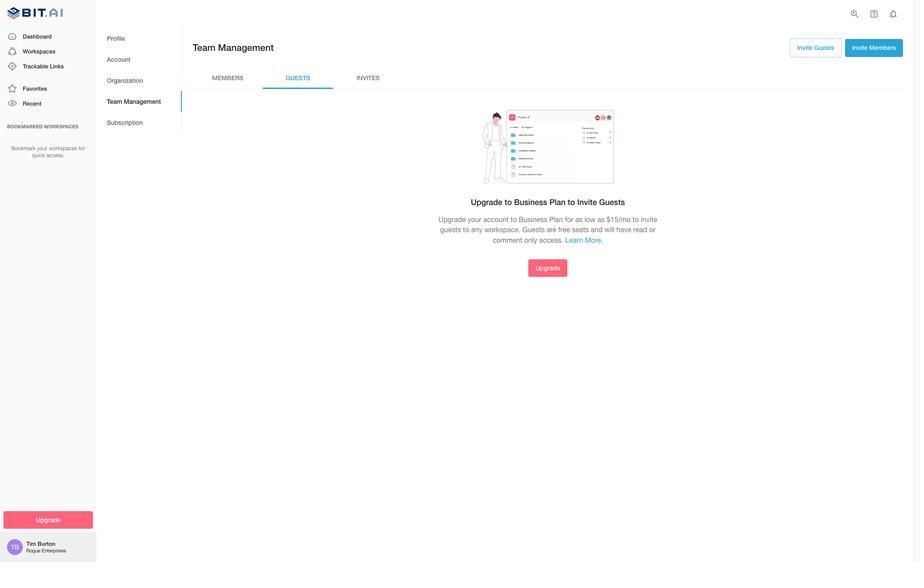 Task type: describe. For each thing, give the bounding box(es) containing it.
1 as from the left
[[576, 216, 583, 224]]

your for account
[[468, 216, 482, 224]]

workspace.
[[485, 226, 521, 234]]

burton
[[38, 541, 55, 548]]

0 vertical spatial business
[[514, 197, 548, 207]]

low
[[585, 216, 596, 224]]

invite guests
[[798, 44, 835, 51]]

1 vertical spatial guests
[[599, 197, 625, 207]]

or
[[649, 226, 656, 234]]

invites
[[357, 74, 380, 82]]

account link
[[96, 49, 182, 70]]

invite members button
[[846, 39, 903, 57]]

members
[[870, 44, 896, 51]]

to up "free"
[[568, 197, 575, 207]]

more.
[[585, 236, 603, 244]]

for inside bookmark your workspaces for quick access.
[[79, 145, 85, 151]]

invite for invite members
[[853, 44, 868, 51]]

tim burton rogue enterprises
[[26, 541, 66, 554]]

favorites
[[23, 85, 47, 92]]

members button
[[193, 68, 263, 89]]

0 vertical spatial plan
[[550, 197, 566, 207]]

have
[[617, 226, 632, 234]]

to up workspace.
[[511, 216, 517, 224]]

organization
[[107, 77, 143, 84]]

0 horizontal spatial team management
[[107, 98, 161, 105]]

profile link
[[96, 28, 182, 49]]

only
[[525, 236, 538, 244]]

workspaces
[[44, 123, 78, 129]]

upgrade up account
[[471, 197, 503, 207]]

0 horizontal spatial upgrade button
[[4, 511, 93, 529]]

learn more. link
[[565, 236, 603, 244]]

organization link
[[96, 70, 182, 91]]

recent button
[[0, 96, 96, 111]]

recent
[[23, 100, 41, 107]]

and
[[591, 226, 603, 234]]

favorites button
[[0, 81, 96, 96]]

upgrade inside upgrade your account to business plan for as low as $15/mo to invite guests to any workspace. guests are free seats and will have read or comment only access.
[[439, 216, 466, 224]]

account
[[484, 216, 509, 224]]

account
[[107, 56, 131, 63]]

0 horizontal spatial invite
[[578, 197, 597, 207]]

0 vertical spatial team management
[[193, 42, 274, 53]]

bookmarked workspaces
[[7, 123, 78, 129]]

upgrade your account to business plan for as low as $15/mo to invite guests to any workspace. guests are free seats and will have read or comment only access.
[[439, 216, 658, 244]]

invites button
[[333, 68, 403, 89]]

guests inside button
[[815, 44, 835, 51]]

rogue
[[26, 549, 40, 554]]

any
[[471, 226, 483, 234]]



Task type: vqa. For each thing, say whether or not it's contained in the screenshot.
Launch in CONTENT TO CREATE CUSTOMER PROFILE LEAD GENERATION PLAN PR BLITZ LAUNCH BUDGET
no



Task type: locate. For each thing, give the bounding box(es) containing it.
1 horizontal spatial guests
[[599, 197, 625, 207]]

1 horizontal spatial team
[[193, 42, 216, 53]]

team up members
[[193, 42, 216, 53]]

guests
[[286, 74, 310, 82]]

0 vertical spatial your
[[37, 145, 47, 151]]

0 vertical spatial access.
[[46, 153, 64, 159]]

workspaces
[[23, 48, 55, 55]]

0 vertical spatial team
[[193, 42, 216, 53]]

members
[[212, 74, 244, 82]]

bookmark your workspaces for quick access.
[[11, 145, 85, 159]]

1 horizontal spatial tab list
[[193, 68, 903, 89]]

1 vertical spatial business
[[519, 216, 548, 224]]

access. down are
[[539, 236, 564, 244]]

team management down organization link
[[107, 98, 161, 105]]

business up 'only'
[[519, 216, 548, 224]]

bookmarked
[[7, 123, 43, 129]]

workspaces
[[49, 145, 77, 151]]

0 horizontal spatial team
[[107, 98, 122, 105]]

management up members
[[218, 42, 274, 53]]

management down organization link
[[124, 98, 161, 105]]

2 horizontal spatial guests
[[815, 44, 835, 51]]

for up "free"
[[565, 216, 574, 224]]

subscription link
[[96, 112, 182, 133]]

links
[[50, 63, 64, 70]]

to up read
[[633, 216, 639, 224]]

0 horizontal spatial guests
[[523, 226, 545, 234]]

1 vertical spatial upgrade button
[[4, 511, 93, 529]]

1 horizontal spatial your
[[468, 216, 482, 224]]

trackable links button
[[0, 59, 96, 74]]

0 vertical spatial management
[[218, 42, 274, 53]]

0 horizontal spatial your
[[37, 145, 47, 151]]

team management link
[[96, 91, 182, 112]]

invite members
[[853, 44, 896, 51]]

are
[[547, 226, 557, 234]]

as up "seats"
[[576, 216, 583, 224]]

1 horizontal spatial access.
[[539, 236, 564, 244]]

for right workspaces
[[79, 145, 85, 151]]

upgrade up guests
[[439, 216, 466, 224]]

0 vertical spatial guests
[[815, 44, 835, 51]]

tab list
[[96, 28, 182, 133], [193, 68, 903, 89]]

1 vertical spatial team management
[[107, 98, 161, 105]]

upgrade button
[[529, 259, 567, 277], [4, 511, 93, 529]]

team management
[[193, 42, 274, 53], [107, 98, 161, 105]]

your inside bookmark your workspaces for quick access.
[[37, 145, 47, 151]]

team up subscription
[[107, 98, 122, 105]]

upgrade to business plan to invite guests
[[471, 197, 625, 207]]

upgrade down 'only'
[[536, 264, 560, 272]]

2 horizontal spatial invite
[[853, 44, 868, 51]]

free
[[559, 226, 570, 234]]

will
[[605, 226, 615, 234]]

business
[[514, 197, 548, 207], [519, 216, 548, 224]]

dashboard button
[[0, 29, 96, 44]]

access. inside bookmark your workspaces for quick access.
[[46, 153, 64, 159]]

plan
[[550, 197, 566, 207], [549, 216, 563, 224]]

as
[[576, 216, 583, 224], [598, 216, 605, 224]]

1 vertical spatial management
[[124, 98, 161, 105]]

your for workspaces
[[37, 145, 47, 151]]

guests
[[815, 44, 835, 51], [599, 197, 625, 207], [523, 226, 545, 234]]

upgrade button up the burton
[[4, 511, 93, 529]]

invite
[[641, 216, 658, 224]]

invite
[[798, 44, 813, 51], [853, 44, 868, 51], [578, 197, 597, 207]]

upgrade up the burton
[[36, 516, 60, 524]]

upgrade
[[471, 197, 503, 207], [439, 216, 466, 224], [536, 264, 560, 272], [36, 516, 60, 524]]

plan inside upgrade your account to business plan for as low as $15/mo to invite guests to any workspace. guests are free seats and will have read or comment only access.
[[549, 216, 563, 224]]

to up account
[[505, 197, 512, 207]]

team inside tab list
[[107, 98, 122, 105]]

management
[[218, 42, 274, 53], [124, 98, 161, 105]]

team
[[193, 42, 216, 53], [107, 98, 122, 105]]

seats
[[572, 226, 589, 234]]

comment
[[493, 236, 523, 244]]

your up quick
[[37, 145, 47, 151]]

1 vertical spatial plan
[[549, 216, 563, 224]]

1 horizontal spatial for
[[565, 216, 574, 224]]

1 horizontal spatial management
[[218, 42, 274, 53]]

bookmark
[[11, 145, 36, 151]]

tab list containing members
[[193, 68, 903, 89]]

0 horizontal spatial for
[[79, 145, 85, 151]]

$15/mo
[[607, 216, 631, 224]]

2 vertical spatial guests
[[523, 226, 545, 234]]

1 vertical spatial team
[[107, 98, 122, 105]]

0 horizontal spatial access.
[[46, 153, 64, 159]]

for inside upgrade your account to business plan for as low as $15/mo to invite guests to any workspace. guests are free seats and will have read or comment only access.
[[565, 216, 574, 224]]

read
[[634, 226, 648, 234]]

access. inside upgrade your account to business plan for as low as $15/mo to invite guests to any workspace. guests are free seats and will have read or comment only access.
[[539, 236, 564, 244]]

learn more.
[[565, 236, 603, 244]]

your up any
[[468, 216, 482, 224]]

trackable links
[[23, 63, 64, 70]]

guests inside upgrade your account to business plan for as low as $15/mo to invite guests to any workspace. guests are free seats and will have read or comment only access.
[[523, 226, 545, 234]]

profile
[[107, 35, 125, 42]]

invite for invite guests
[[798, 44, 813, 51]]

business inside upgrade your account to business plan for as low as $15/mo to invite guests to any workspace. guests are free seats and will have read or comment only access.
[[519, 216, 548, 224]]

0 vertical spatial for
[[79, 145, 85, 151]]

1 horizontal spatial upgrade button
[[529, 259, 567, 277]]

dashboard
[[23, 33, 52, 40]]

business up upgrade your account to business plan for as low as $15/mo to invite guests to any workspace. guests are free seats and will have read or comment only access.
[[514, 197, 548, 207]]

invite guests button
[[790, 39, 842, 57]]

access. down workspaces
[[46, 153, 64, 159]]

as right low on the top
[[598, 216, 605, 224]]

to left any
[[463, 226, 469, 234]]

1 vertical spatial access.
[[539, 236, 564, 244]]

guests button
[[263, 68, 333, 89]]

0 horizontal spatial tab list
[[96, 28, 182, 133]]

1 vertical spatial for
[[565, 216, 574, 224]]

workspaces button
[[0, 44, 96, 59]]

guests
[[440, 226, 461, 234]]

tim
[[26, 541, 36, 548]]

1 horizontal spatial as
[[598, 216, 605, 224]]

to
[[505, 197, 512, 207], [568, 197, 575, 207], [511, 216, 517, 224], [633, 216, 639, 224], [463, 226, 469, 234]]

1 horizontal spatial team management
[[193, 42, 274, 53]]

your
[[37, 145, 47, 151], [468, 216, 482, 224]]

team management up members
[[193, 42, 274, 53]]

enterprises
[[42, 549, 66, 554]]

tab list containing profile
[[96, 28, 182, 133]]

management inside tab list
[[124, 98, 161, 105]]

1 horizontal spatial invite
[[798, 44, 813, 51]]

2 as from the left
[[598, 216, 605, 224]]

quick
[[32, 153, 45, 159]]

trackable
[[23, 63, 48, 70]]

1 vertical spatial your
[[468, 216, 482, 224]]

subscription
[[107, 119, 143, 126]]

for
[[79, 145, 85, 151], [565, 216, 574, 224]]

upgrade button down 'only'
[[529, 259, 567, 277]]

learn
[[565, 236, 583, 244]]

your inside upgrade your account to business plan for as low as $15/mo to invite guests to any workspace. guests are free seats and will have read or comment only access.
[[468, 216, 482, 224]]

0 vertical spatial upgrade button
[[529, 259, 567, 277]]

tb
[[11, 544, 19, 551]]

access.
[[46, 153, 64, 159], [539, 236, 564, 244]]

0 horizontal spatial management
[[124, 98, 161, 105]]

0 horizontal spatial as
[[576, 216, 583, 224]]



